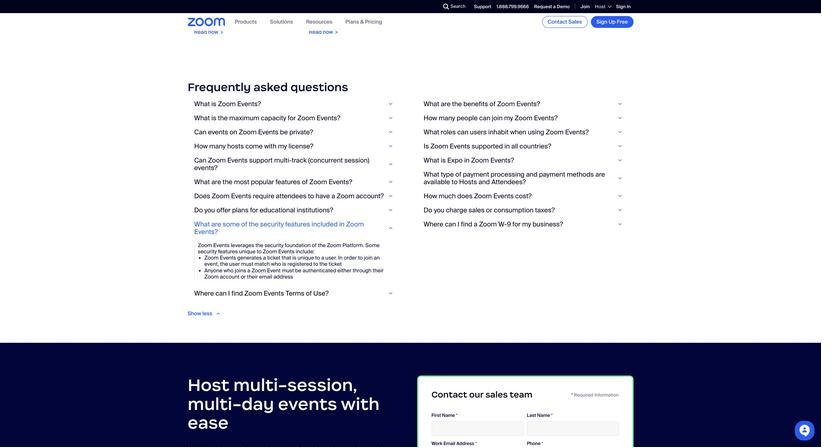 Task type: describe. For each thing, give the bounding box(es) containing it.
hosts
[[460, 178, 477, 186]]

events right 'event,'
[[220, 255, 236, 262]]

host multi-session, multi-day events with ease
[[188, 375, 380, 434]]

show less
[[188, 310, 212, 317]]

sign in link
[[617, 4, 631, 9]]

include:
[[296, 248, 315, 255]]

virtual
[[257, 13, 272, 20]]

the down what is zoom events?
[[218, 114, 228, 122]]

1 vertical spatial sales
[[486, 390, 508, 400]]

hosting
[[357, 7, 375, 14]]

address
[[457, 441, 475, 447]]

0 horizontal spatial unique
[[239, 248, 256, 255]]

online
[[376, 7, 391, 14]]

and down find
[[309, 13, 318, 20]]

search image
[[443, 4, 449, 10]]

and down "learn"
[[194, 13, 204, 20]]

generates
[[238, 255, 262, 262]]

authenticated
[[303, 267, 336, 274]]

zoom inside what are some of the security features included in zoom events?
[[346, 220, 364, 229]]

&
[[360, 19, 364, 25]]

2 horizontal spatial read
[[539, 13, 552, 20]]

events? inside what are some of the security features included in zoom events?
[[194, 228, 218, 236]]

with inside frequently asked questions element
[[264, 142, 277, 151]]

business?
[[533, 220, 564, 229]]

to right order
[[358, 255, 363, 262]]

i for zoom
[[228, 289, 230, 298]]

does
[[194, 192, 210, 200]]

a down do you charge sales or consumption taxes?
[[474, 220, 478, 229]]

are inside what type of payment processing and payment methods are available to hosts and attendees?
[[596, 170, 606, 179]]

* right first
[[456, 413, 458, 419]]

the up people
[[453, 100, 462, 108]]

are for what are the most popular features of zoom events?
[[212, 178, 221, 186]]

plans
[[346, 19, 359, 25]]

can down account
[[216, 289, 227, 298]]

event,
[[205, 261, 219, 268]]

0 vertical spatial features
[[276, 178, 301, 186]]

foundation
[[285, 242, 311, 249]]

find everything you need to know about planning and hosting online and hybrid campus events.
[[309, 0, 391, 20]]

how many hosts come with my license? button
[[194, 142, 398, 151]]

how for how much does zoom events cost?
[[424, 192, 438, 200]]

is
[[424, 142, 429, 151]]

show less button
[[188, 310, 226, 317]]

do you offer plans for educational institutions? button
[[194, 206, 398, 214]]

2 horizontal spatial my
[[523, 220, 532, 229]]

1 horizontal spatial unique
[[298, 255, 314, 262]]

come
[[246, 142, 263, 151]]

events down most
[[231, 192, 252, 200]]

many for hosts
[[209, 142, 226, 151]]

what for what are the most popular features of zoom events?
[[194, 178, 210, 186]]

you down much
[[434, 206, 445, 214]]

session,
[[288, 375, 358, 396]]

my for license?
[[278, 142, 287, 151]]

host for host multi-session, multi-day events with ease
[[188, 375, 230, 396]]

0 vertical spatial for
[[288, 114, 296, 122]]

1 horizontal spatial read
[[309, 29, 322, 36]]

a right generates
[[263, 255, 266, 262]]

1 horizontal spatial ticket
[[329, 261, 342, 268]]

private?
[[290, 128, 313, 136]]

of up how many people can join my zoom events?
[[490, 100, 496, 108]]

team
[[510, 390, 533, 400]]

platform.
[[343, 242, 364, 249]]

the left most
[[223, 178, 233, 186]]

1 horizontal spatial who
[[271, 261, 281, 268]]

events down attendees? on the right top
[[494, 192, 514, 200]]

a left demo
[[554, 4, 556, 9]]

sign for sign up free
[[597, 18, 608, 25]]

of left use?
[[306, 289, 312, 298]]

1 horizontal spatial their
[[373, 267, 384, 274]]

what for what type of payment processing and payment methods are available to hosts and attendees?
[[424, 170, 440, 179]]

request
[[535, 4, 553, 9]]

support link
[[474, 4, 492, 9]]

most
[[234, 178, 250, 186]]

countries?
[[520, 142, 552, 151]]

0 horizontal spatial who
[[224, 267, 234, 274]]

account
[[220, 274, 240, 280]]

of up does zoom events require attendees to have a zoom account? dropdown button
[[302, 178, 308, 186]]

find
[[309, 0, 320, 7]]

request a demo
[[535, 4, 570, 9]]

roles
[[441, 128, 456, 136]]

read inside learn best practices and recommendations to help you host and manage a successful virtual experience with zoom events. read now
[[194, 29, 207, 36]]

does zoom events require attendees to have a zoom account?
[[194, 192, 384, 200]]

taxes?
[[536, 206, 555, 214]]

events left leverages
[[213, 242, 230, 249]]

2 horizontal spatial for
[[513, 220, 521, 229]]

what are the most popular features of zoom events?
[[194, 178, 353, 186]]

license?
[[289, 142, 314, 151]]

what is the maximum capacity for zoom events?
[[194, 114, 341, 122]]

use?
[[314, 289, 329, 298]]

to left have
[[308, 192, 314, 200]]

w-
[[499, 220, 507, 229]]

is for zoom
[[212, 100, 217, 108]]

how many people can join my zoom events?
[[424, 114, 558, 122]]

support
[[249, 156, 273, 165]]

be inside 'zoom events leverages the security foundation of the zoom platform. some security features unique to zoom events include: zoom events generates a ticket that is unique to a user. in order to join an event, the user must match who is registered to the ticket anyone who joins a zoom event must be authenticated either through their zoom account or their email address'
[[295, 267, 302, 274]]

do for do you offer plans for educational institutions?
[[194, 206, 203, 214]]

what is expo in zoom events?
[[424, 156, 515, 165]]

1 horizontal spatial must
[[282, 267, 294, 274]]

ease
[[188, 412, 229, 434]]

sign up free
[[597, 18, 628, 25]]

* right phone
[[542, 441, 544, 447]]

with inside learn best practices and recommendations to help you host and manage a successful virtual experience with zoom events. read now
[[223, 19, 233, 26]]

2 horizontal spatial now
[[553, 13, 563, 20]]

first name *
[[432, 413, 458, 419]]

security inside what are some of the security features included in zoom events?
[[260, 220, 284, 229]]

what for what is the maximum capacity for zoom events?
[[194, 114, 210, 122]]

show
[[188, 310, 201, 317]]

sign in
[[617, 4, 631, 9]]

events.
[[249, 19, 267, 26]]

you left offer
[[205, 206, 215, 214]]

resources button
[[306, 19, 333, 25]]

phone *
[[527, 441, 544, 447]]

1 horizontal spatial now
[[323, 29, 333, 36]]

many for people
[[439, 114, 455, 122]]

contact sales link
[[543, 16, 588, 28]]

can events on zoom events be private?
[[194, 128, 313, 136]]

0 vertical spatial be
[[280, 128, 288, 136]]

practices
[[221, 0, 244, 7]]

sign up free link
[[591, 16, 634, 28]]

track
[[292, 156, 307, 165]]

the up generates
[[256, 242, 264, 249]]

what roles can users inhabit when using zoom events? button
[[424, 128, 627, 136]]

or inside 'zoom events leverages the security foundation of the zoom platform. some security features unique to zoom events include: zoom events generates a ticket that is unique to a user. in order to join an event, the user must match who is registered to the ticket anyone who joins a zoom event must be authenticated either through their zoom account or their email address'
[[241, 274, 246, 280]]

features inside what are some of the security features included in zoom events?
[[286, 220, 310, 229]]

can down charge
[[445, 220, 456, 229]]

of inside 'zoom events leverages the security foundation of the zoom platform. some security features unique to zoom events include: zoom events generates a ticket that is unique to a user. in order to join an event, the user must match who is registered to the ticket anyone who joins a zoom event must be authenticated either through their zoom account or their email address'
[[312, 242, 317, 249]]

cost?
[[516, 192, 532, 200]]

asked
[[254, 80, 288, 95]]

multi- inside can zoom events support multi-track (concurrent session) events?
[[274, 156, 292, 165]]

institutions?
[[297, 206, 333, 214]]

event
[[267, 267, 281, 274]]

1 horizontal spatial in
[[465, 156, 470, 165]]

benefits
[[464, 100, 488, 108]]

2 payment from the left
[[539, 170, 566, 179]]

i for a
[[458, 220, 460, 229]]

can down what are the benefits of zoom events?
[[480, 114, 491, 122]]

email
[[444, 441, 456, 447]]

are for what are the benefits of zoom events?
[[441, 100, 451, 108]]

host for host dropdown button
[[596, 4, 606, 9]]

you inside learn best practices and recommendations to help you host and manage a successful virtual experience with zoom events. read now
[[258, 7, 266, 14]]

where for where can i find a zoom w-9 for my business?
[[424, 220, 444, 229]]

attendees
[[276, 192, 307, 200]]

search
[[451, 3, 466, 9]]

and up 'plans'
[[346, 7, 356, 14]]

that
[[282, 255, 291, 262]]

1 vertical spatial for
[[250, 206, 258, 214]]

* right address
[[476, 441, 477, 447]]

either
[[338, 267, 352, 274]]

1 horizontal spatial or
[[487, 206, 493, 214]]

work
[[432, 441, 443, 447]]

host button
[[596, 4, 611, 9]]

contact our sales team element
[[417, 376, 634, 447]]

is zoom events supported in all countries?
[[424, 142, 552, 151]]

events up expo
[[450, 142, 471, 151]]

to inside what type of payment processing and payment methods are available to hosts and attendees?
[[452, 178, 458, 186]]

contact our sales team
[[432, 390, 533, 400]]

* left required on the bottom right of the page
[[572, 392, 573, 398]]

name for first
[[442, 413, 455, 419]]



Task type: locate. For each thing, give the bounding box(es) containing it.
required
[[575, 392, 594, 398]]

of right some
[[241, 220, 247, 229]]

who
[[271, 261, 281, 268], [224, 267, 234, 274]]

day
[[242, 394, 274, 415]]

through
[[353, 267, 372, 274]]

0 vertical spatial with
[[223, 19, 233, 26]]

events.
[[356, 13, 374, 20]]

0 horizontal spatial ticket
[[267, 255, 281, 262]]

security
[[260, 220, 284, 229], [265, 242, 284, 249], [198, 248, 217, 255]]

to up match on the left of the page
[[257, 248, 262, 255]]

0 horizontal spatial my
[[278, 142, 287, 151]]

require
[[253, 192, 275, 200]]

2 vertical spatial with
[[341, 394, 380, 415]]

1 horizontal spatial host
[[596, 4, 606, 9]]

1 vertical spatial with
[[264, 142, 277, 151]]

read down resources
[[309, 29, 322, 36]]

frequently
[[188, 80, 251, 95]]

you
[[347, 0, 356, 7], [258, 7, 266, 14], [205, 206, 215, 214], [434, 206, 445, 214]]

available
[[424, 178, 450, 186]]

features up the user
[[218, 248, 238, 255]]

how for how many people can join my zoom events?
[[424, 114, 438, 122]]

zoom inside learn best practices and recommendations to help you host and manage a successful virtual experience with zoom events. read now
[[234, 19, 248, 26]]

what for what is expo in zoom events?
[[424, 156, 440, 165]]

now down experience
[[208, 29, 218, 36]]

you right help
[[258, 7, 266, 14]]

attendees?
[[492, 178, 526, 186]]

features down the do you offer plans for educational institutions? dropdown button
[[286, 220, 310, 229]]

the left either
[[320, 261, 328, 268]]

ticket left that
[[267, 255, 281, 262]]

0 horizontal spatial read now
[[309, 29, 333, 36]]

0 vertical spatial sign
[[617, 4, 626, 9]]

to right registered
[[314, 261, 319, 268]]

1 horizontal spatial many
[[439, 114, 455, 122]]

events down email
[[264, 289, 284, 298]]

2 name from the left
[[538, 413, 551, 419]]

how down available
[[424, 192, 438, 200]]

0 vertical spatial contact
[[548, 18, 568, 25]]

features inside 'zoom events leverages the security foundation of the zoom platform. some security features unique to zoom events include: zoom events generates a ticket that is unique to a user. in order to join an event, the user must match who is registered to the ticket anyone who joins a zoom event must be authenticated either through their zoom account or their email address'
[[218, 248, 238, 255]]

their left email
[[247, 274, 258, 280]]

name
[[442, 413, 455, 419], [538, 413, 551, 419]]

the left the user
[[220, 261, 228, 268]]

of inside what are some of the security features included in zoom events?
[[241, 220, 247, 229]]

0 horizontal spatial for
[[250, 206, 258, 214]]

can right roles
[[458, 128, 469, 136]]

None text field
[[527, 422, 620, 436]]

terms
[[286, 289, 305, 298]]

does zoom events require attendees to have a zoom account? button
[[194, 192, 398, 200]]

using
[[528, 128, 545, 136]]

are left some
[[212, 220, 221, 229]]

do you offer plans for educational institutions?
[[194, 206, 333, 214]]

a inside learn best practices and recommendations to help you host and manage a successful virtual experience with zoom events. read now
[[226, 13, 229, 20]]

expo
[[448, 156, 463, 165]]

is right that
[[293, 255, 297, 262]]

i down charge
[[458, 220, 460, 229]]

1 vertical spatial features
[[286, 220, 310, 229]]

contact inside contact our sales team element
[[432, 390, 468, 400]]

do for do you charge sales or consumption taxes?
[[424, 206, 433, 214]]

are for what are some of the security features included in zoom events?
[[212, 220, 221, 229]]

0 horizontal spatial sign
[[597, 18, 608, 25]]

leverages
[[231, 242, 254, 249]]

1 vertical spatial contact
[[432, 390, 468, 400]]

is zoom events supported in all countries? button
[[424, 142, 627, 151]]

account?
[[356, 192, 384, 200]]

you left need
[[347, 0, 356, 7]]

do
[[194, 206, 203, 214], [424, 206, 433, 214]]

contact for contact sales
[[548, 18, 568, 25]]

how for how many hosts come with my license?
[[194, 142, 208, 151]]

a right have
[[332, 192, 335, 200]]

1 horizontal spatial find
[[461, 220, 473, 229]]

when
[[511, 128, 527, 136]]

the up user.
[[318, 242, 326, 249]]

are right methods
[[596, 170, 606, 179]]

the down do you offer plans for educational institutions?
[[249, 220, 259, 229]]

and up how much does zoom events cost?
[[479, 178, 490, 186]]

0 horizontal spatial read
[[194, 29, 207, 36]]

are inside what are some of the security features included in zoom events?
[[212, 220, 221, 229]]

can events on zoom events be private? button
[[194, 128, 398, 136]]

is down frequently
[[212, 100, 217, 108]]

in right expo
[[465, 156, 470, 165]]

0 vertical spatial i
[[458, 220, 460, 229]]

and up successful
[[245, 0, 254, 7]]

what inside what type of payment processing and payment methods are available to hosts and attendees?
[[424, 170, 440, 179]]

ticket left order
[[329, 261, 342, 268]]

unique up the user
[[239, 248, 256, 255]]

must down that
[[282, 267, 294, 274]]

charge
[[446, 206, 467, 214]]

read now down resources
[[309, 29, 333, 36]]

0 vertical spatial or
[[487, 206, 493, 214]]

0 vertical spatial read now
[[539, 13, 563, 20]]

is
[[212, 100, 217, 108], [212, 114, 217, 122], [441, 156, 446, 165], [293, 255, 297, 262], [282, 261, 286, 268]]

events down what is the maximum capacity for zoom events?
[[258, 128, 279, 136]]

how many people can join my zoom events? button
[[424, 114, 627, 122]]

2 vertical spatial features
[[218, 248, 238, 255]]

and down what is expo in zoom events? dropdown button
[[527, 170, 538, 179]]

1 vertical spatial i
[[228, 289, 230, 298]]

2 vertical spatial how
[[424, 192, 438, 200]]

can zoom events support multi-track (concurrent session) events?
[[194, 156, 370, 172]]

some
[[366, 242, 380, 249]]

payment left methods
[[539, 170, 566, 179]]

what type of payment processing and payment methods are available to hosts and attendees?
[[424, 170, 606, 186]]

frequently asked questions element
[[188, 80, 634, 317]]

host
[[268, 7, 278, 14]]

sales inside frequently asked questions element
[[469, 206, 485, 214]]

where can i find a zoom w-9 for my business?
[[424, 220, 564, 229]]

0 horizontal spatial where
[[194, 289, 214, 298]]

unique down foundation
[[298, 255, 314, 262]]

0 horizontal spatial join
[[364, 255, 373, 262]]

sign up free
[[617, 4, 626, 9]]

1 vertical spatial where
[[194, 289, 214, 298]]

find for zoom
[[232, 289, 243, 298]]

or right account
[[241, 274, 246, 280]]

experience
[[194, 19, 222, 26]]

None text field
[[432, 422, 524, 436]]

are up roles
[[441, 100, 451, 108]]

0 vertical spatial how
[[424, 114, 438, 122]]

you inside find everything you need to know about planning and hosting online and hybrid campus events.
[[347, 0, 356, 7]]

hosts
[[227, 142, 244, 151]]

0 vertical spatial in
[[505, 142, 510, 151]]

where up show less button
[[194, 289, 214, 298]]

read now link
[[532, 0, 634, 42]]

events?
[[194, 164, 218, 172]]

find for a
[[461, 220, 473, 229]]

0 vertical spatial events
[[208, 128, 228, 136]]

1 horizontal spatial sales
[[486, 390, 508, 400]]

1 horizontal spatial be
[[295, 267, 302, 274]]

0 horizontal spatial host
[[188, 375, 230, 396]]

None search field
[[419, 1, 445, 12]]

my
[[505, 114, 514, 122], [278, 142, 287, 151], [523, 220, 532, 229]]

read down request
[[539, 13, 552, 20]]

inhabit
[[489, 128, 509, 136]]

with inside "host multi-session, multi-day events with ease"
[[341, 394, 380, 415]]

find down charge
[[461, 220, 473, 229]]

2 vertical spatial for
[[513, 220, 521, 229]]

do you charge sales or consumption taxes?
[[424, 206, 555, 214]]

1 vertical spatial find
[[232, 289, 243, 298]]

0 horizontal spatial be
[[280, 128, 288, 136]]

is right event
[[282, 261, 286, 268]]

0 vertical spatial can
[[194, 128, 207, 136]]

join
[[581, 4, 590, 9]]

0 horizontal spatial in
[[338, 255, 343, 262]]

what for what are the benefits of zoom events?
[[424, 100, 440, 108]]

0 horizontal spatial with
[[223, 19, 233, 26]]

now down request a demo
[[553, 13, 563, 20]]

information
[[595, 392, 619, 398]]

in inside what are some of the security features included in zoom events?
[[340, 220, 345, 229]]

*
[[572, 392, 573, 398], [456, 413, 458, 419], [552, 413, 553, 419], [476, 441, 477, 447], [542, 441, 544, 447]]

to left hosts
[[452, 178, 458, 186]]

1 horizontal spatial i
[[458, 220, 460, 229]]

my for zoom
[[505, 114, 514, 122]]

is left expo
[[441, 156, 446, 165]]

for down what is zoom events? dropdown button
[[288, 114, 296, 122]]

what for what are some of the security features included in zoom events?
[[194, 220, 210, 229]]

contact for contact our sales team
[[432, 390, 468, 400]]

join left an
[[364, 255, 373, 262]]

1 can from the top
[[194, 128, 207, 136]]

1 vertical spatial sign
[[597, 18, 608, 25]]

consumption
[[494, 206, 534, 214]]

a right joins in the left bottom of the page
[[248, 267, 251, 274]]

events inside can zoom events support multi-track (concurrent session) events?
[[228, 156, 248, 165]]

features up does zoom events require attendees to have a zoom account?
[[276, 178, 301, 186]]

what inside what are some of the security features included in zoom events?
[[194, 220, 210, 229]]

where down much
[[424, 220, 444, 229]]

1 horizontal spatial join
[[492, 114, 503, 122]]

who left that
[[271, 261, 281, 268]]

1 horizontal spatial contact
[[548, 18, 568, 25]]

1 horizontal spatial for
[[288, 114, 296, 122]]

are down events?
[[212, 178, 221, 186]]

my down do you charge sales or consumption taxes? dropdown button
[[523, 220, 532, 229]]

name right last in the right bottom of the page
[[538, 413, 551, 419]]

security up that
[[265, 242, 284, 249]]

1 payment from the left
[[463, 170, 490, 179]]

now
[[553, 13, 563, 20], [208, 29, 218, 36], [323, 29, 333, 36]]

2 horizontal spatial in
[[505, 142, 510, 151]]

0 horizontal spatial sales
[[469, 206, 485, 214]]

events up registered
[[278, 248, 295, 255]]

0 vertical spatial sales
[[469, 206, 485, 214]]

1 vertical spatial events
[[278, 394, 337, 415]]

be right the address
[[295, 267, 302, 274]]

to up 'authenticated'
[[316, 255, 320, 262]]

phone
[[527, 441, 541, 447]]

my up what roles can users inhabit when using zoom events?
[[505, 114, 514, 122]]

can inside can zoom events support multi-track (concurrent session) events?
[[194, 156, 207, 165]]

sales right "our"
[[486, 390, 508, 400]]

1 horizontal spatial my
[[505, 114, 514, 122]]

0 vertical spatial where
[[424, 220, 444, 229]]

session)
[[345, 156, 370, 165]]

sales
[[469, 206, 485, 214], [486, 390, 508, 400]]

1.888.799.9666 link
[[497, 4, 529, 9]]

of right type
[[456, 170, 462, 179]]

0 horizontal spatial name
[[442, 413, 455, 419]]

2 can from the top
[[194, 156, 207, 165]]

solutions button
[[270, 19, 293, 25]]

match
[[255, 261, 270, 268]]

read down zoom logo at left top
[[194, 29, 207, 36]]

1 horizontal spatial with
[[264, 142, 277, 151]]

where can i find zoom events terms of use? button
[[194, 289, 398, 298]]

events inside frequently asked questions element
[[208, 128, 228, 136]]

1 horizontal spatial in
[[627, 4, 631, 9]]

can for can events on zoom events be private?
[[194, 128, 207, 136]]

the
[[453, 100, 462, 108], [218, 114, 228, 122], [223, 178, 233, 186], [249, 220, 259, 229], [256, 242, 264, 249], [318, 242, 326, 249], [220, 261, 228, 268], [320, 261, 328, 268]]

payment down what is expo in zoom events?
[[463, 170, 490, 179]]

zoom logo image
[[188, 18, 225, 26]]

0 horizontal spatial i
[[228, 289, 230, 298]]

find down account
[[232, 289, 243, 298]]

sales
[[569, 18, 583, 25]]

many left hosts
[[209, 142, 226, 151]]

for right plans
[[250, 206, 258, 214]]

2 vertical spatial my
[[523, 220, 532, 229]]

contact up first name *
[[432, 390, 468, 400]]

9
[[507, 220, 511, 229]]

none text field inside contact our sales team element
[[527, 422, 620, 436]]

1 horizontal spatial read now
[[539, 13, 563, 20]]

security down educational
[[260, 220, 284, 229]]

educational
[[260, 206, 295, 214]]

how up the is
[[424, 114, 438, 122]]

plans & pricing link
[[346, 19, 382, 25]]

in left the all
[[505, 142, 510, 151]]

products
[[235, 19, 257, 25]]

how up events?
[[194, 142, 208, 151]]

what for what roles can users inhabit when using zoom events?
[[424, 128, 440, 136]]

a right 'manage'
[[226, 13, 229, 20]]

name for last
[[538, 413, 551, 419]]

are
[[441, 100, 451, 108], [596, 170, 606, 179], [212, 178, 221, 186], [212, 220, 221, 229]]

sales down how much does zoom events cost?
[[469, 206, 485, 214]]

my up can zoom events support multi-track (concurrent session) events?
[[278, 142, 287, 151]]

about
[[309, 7, 323, 14]]

0 horizontal spatial must
[[241, 261, 254, 268]]

1 vertical spatial be
[[295, 267, 302, 274]]

1 vertical spatial my
[[278, 142, 287, 151]]

can
[[194, 128, 207, 136], [194, 156, 207, 165]]

or up where can i find a zoom w-9 for my business?
[[487, 206, 493, 214]]

security up 'event,'
[[198, 248, 217, 255]]

what is expo in zoom events? button
[[424, 156, 627, 165]]

host inside "host multi-session, multi-day events with ease"
[[188, 375, 230, 396]]

0 horizontal spatial in
[[340, 220, 345, 229]]

what for what is zoom events?
[[194, 100, 210, 108]]

zoom inside can zoom events support multi-track (concurrent session) events?
[[208, 156, 226, 165]]

what are some of the security features included in zoom events? button
[[194, 220, 398, 236]]

1 horizontal spatial name
[[538, 413, 551, 419]]

1 horizontal spatial do
[[424, 206, 433, 214]]

hybrid
[[320, 13, 334, 20]]

work email address *
[[432, 441, 477, 447]]

plans
[[232, 206, 249, 214]]

1 vertical spatial in
[[465, 156, 470, 165]]

join inside 'zoom events leverages the security foundation of the zoom platform. some security features unique to zoom events include: zoom events generates a ticket that is unique to a user. in order to join an event, the user must match who is registered to the ticket anyone who joins a zoom event must be authenticated either through their zoom account or their email address'
[[364, 255, 373, 262]]

events?
[[237, 100, 261, 108], [517, 100, 541, 108], [317, 114, 341, 122], [534, 114, 558, 122], [566, 128, 589, 136], [491, 156, 515, 165], [329, 178, 353, 186], [194, 228, 218, 236]]

to
[[370, 0, 375, 7], [240, 7, 245, 14], [452, 178, 458, 186], [308, 192, 314, 200], [257, 248, 262, 255], [316, 255, 320, 262], [358, 255, 363, 262], [314, 261, 319, 268]]

0 horizontal spatial contact
[[432, 390, 468, 400]]

for right 9
[[513, 220, 521, 229]]

contact sales
[[548, 18, 583, 25]]

is for the
[[212, 114, 217, 122]]

1 horizontal spatial where
[[424, 220, 444, 229]]

1 name from the left
[[442, 413, 455, 419]]

last name *
[[527, 413, 553, 419]]

1 do from the left
[[194, 206, 203, 214]]

0 horizontal spatial do
[[194, 206, 203, 214]]

resources
[[306, 19, 333, 25]]

0 horizontal spatial events
[[208, 128, 228, 136]]

0 vertical spatial my
[[505, 114, 514, 122]]

1 vertical spatial read now
[[309, 29, 333, 36]]

some
[[223, 220, 240, 229]]

what is zoom events? button
[[194, 100, 398, 108]]

is for expo
[[441, 156, 446, 165]]

help
[[246, 7, 257, 14]]

1 vertical spatial can
[[194, 156, 207, 165]]

in inside 'zoom events leverages the security foundation of the zoom platform. some security features unique to zoom events include: zoom events generates a ticket that is unique to a user. in order to join an event, the user must match who is registered to the ticket anyone who joins a zoom event must be authenticated either through their zoom account or their email address'
[[338, 255, 343, 262]]

1 horizontal spatial sign
[[617, 4, 626, 9]]

join link
[[581, 4, 590, 9]]

everything
[[321, 0, 346, 7]]

many
[[439, 114, 455, 122], [209, 142, 226, 151]]

to inside learn best practices and recommendations to help you host and manage a successful virtual experience with zoom events. read now
[[240, 7, 245, 14]]

to right need
[[370, 0, 375, 7]]

email
[[259, 274, 272, 280]]

what are the most popular features of zoom events? button
[[194, 178, 398, 186]]

of
[[490, 100, 496, 108], [456, 170, 462, 179], [302, 178, 308, 186], [241, 220, 247, 229], [312, 242, 317, 249], [306, 289, 312, 298]]

1 vertical spatial many
[[209, 142, 226, 151]]

can for can zoom events support multi-track (concurrent session) events?
[[194, 156, 207, 165]]

of inside what type of payment processing and payment methods are available to hosts and attendees?
[[456, 170, 462, 179]]

0 horizontal spatial their
[[247, 274, 258, 280]]

join up inhabit
[[492, 114, 503, 122]]

0 horizontal spatial now
[[208, 29, 218, 36]]

included
[[312, 220, 338, 229]]

1 vertical spatial host
[[188, 375, 230, 396]]

now inside learn best practices and recommendations to help you host and manage a successful virtual experience with zoom events. read now
[[208, 29, 218, 36]]

to inside find everything you need to know about planning and hosting online and hybrid campus events.
[[370, 0, 375, 7]]

name right first
[[442, 413, 455, 419]]

events inside "host multi-session, multi-day events with ease"
[[278, 394, 337, 415]]

contact inside contact sales link
[[548, 18, 568, 25]]

1 horizontal spatial events
[[278, 394, 337, 415]]

* right last in the right bottom of the page
[[552, 413, 553, 419]]

events
[[208, 128, 228, 136], [278, 394, 337, 415]]

1 vertical spatial in
[[338, 255, 343, 262]]

their down an
[[373, 267, 384, 274]]

registered
[[288, 261, 312, 268]]

the inside what are some of the security features included in zoom events?
[[249, 220, 259, 229]]

supported
[[472, 142, 503, 151]]

2 do from the left
[[424, 206, 433, 214]]

0 horizontal spatial find
[[232, 289, 243, 298]]

in right the included
[[340, 220, 345, 229]]

0 vertical spatial join
[[492, 114, 503, 122]]

anyone
[[205, 267, 223, 274]]

their
[[373, 267, 384, 274], [247, 274, 258, 280]]

0 vertical spatial many
[[439, 114, 455, 122]]

for
[[288, 114, 296, 122], [250, 206, 258, 214], [513, 220, 521, 229]]

all
[[512, 142, 519, 151]]

a left user.
[[322, 255, 324, 262]]

none text field inside contact our sales team element
[[432, 422, 524, 436]]

sign for sign in
[[617, 4, 626, 9]]

0 horizontal spatial or
[[241, 274, 246, 280]]

2 vertical spatial in
[[340, 220, 345, 229]]

with
[[223, 19, 233, 26], [264, 142, 277, 151], [341, 394, 380, 415]]

1 vertical spatial or
[[241, 274, 246, 280]]

last
[[527, 413, 537, 419]]

search image
[[443, 4, 449, 10]]

0 horizontal spatial payment
[[463, 170, 490, 179]]

0 vertical spatial find
[[461, 220, 473, 229]]

where for where can i find zoom events terms of use?
[[194, 289, 214, 298]]



Task type: vqa. For each thing, say whether or not it's contained in the screenshot.
with in Frequently asked questions element
yes



